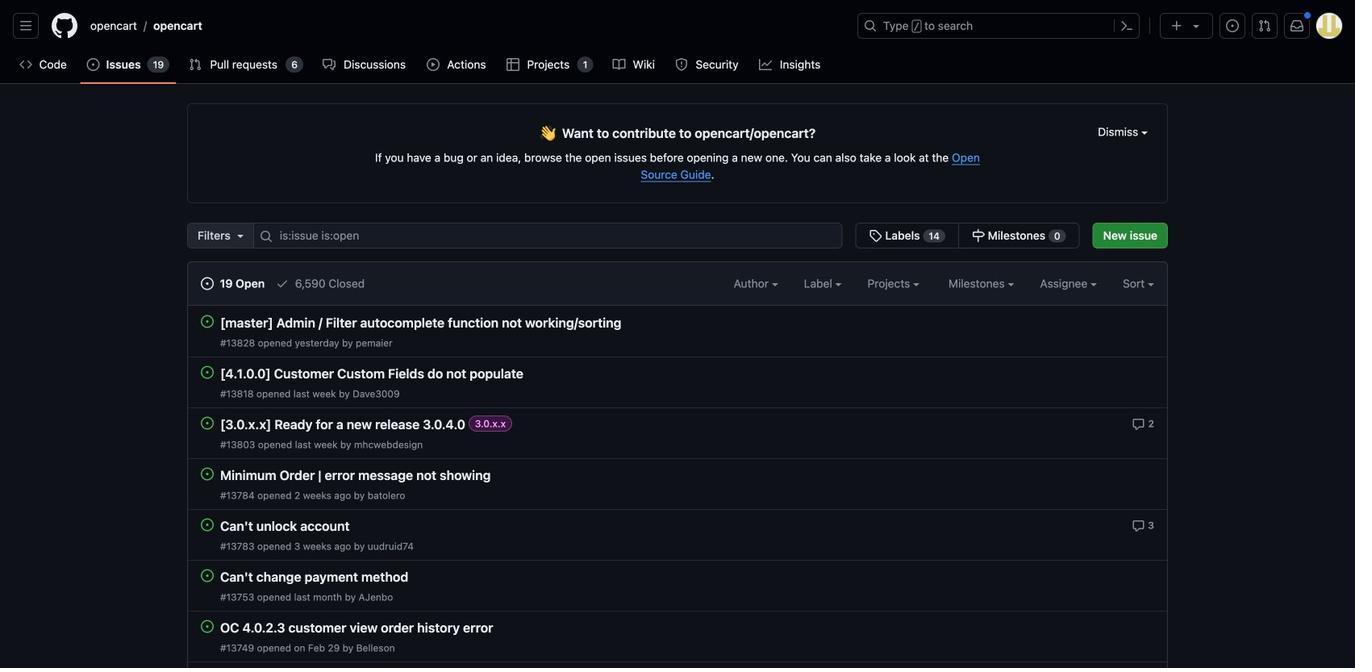 Task type: describe. For each thing, give the bounding box(es) containing it.
1 open issue element from the top
[[201, 315, 214, 328]]

2 comment image from the top
[[1133, 520, 1145, 532]]

4 open issue image from the top
[[201, 519, 214, 531]]

issue element
[[856, 223, 1080, 249]]

git pull request image
[[189, 58, 202, 71]]

assignees image
[[1091, 283, 1098, 286]]

git pull request image
[[1259, 19, 1272, 32]]

code image
[[19, 58, 32, 71]]

tag image
[[870, 229, 883, 242]]

search image
[[260, 230, 273, 243]]

table image
[[507, 58, 520, 71]]

3 open issue element from the top
[[201, 416, 214, 430]]

homepage image
[[52, 13, 77, 39]]

triangle down image
[[234, 229, 247, 242]]

command palette image
[[1121, 19, 1134, 32]]

1 open issue image from the top
[[201, 315, 214, 328]]

shield image
[[675, 58, 688, 71]]

author image
[[772, 283, 779, 286]]

3 open issue image from the top
[[201, 468, 214, 481]]



Task type: locate. For each thing, give the bounding box(es) containing it.
issue opened image left git pull request image
[[1227, 19, 1240, 32]]

play image
[[427, 58, 440, 71]]

open issue image
[[201, 315, 214, 328], [201, 620, 214, 633]]

issue opened image
[[1227, 19, 1240, 32], [201, 277, 214, 290]]

2 open issue image from the top
[[201, 417, 214, 430]]

1 vertical spatial comment image
[[1133, 520, 1145, 532]]

1 open issue image from the top
[[201, 366, 214, 379]]

5 open issue image from the top
[[201, 569, 214, 582]]

check image
[[276, 277, 289, 290]]

comment discussion image
[[323, 58, 336, 71]]

milestone image
[[972, 229, 985, 242]]

1 horizontal spatial issue opened image
[[1227, 19, 1240, 32]]

plus image
[[1171, 19, 1184, 32]]

1 vertical spatial open issue image
[[201, 620, 214, 633]]

None search field
[[187, 223, 1080, 249]]

issue opened image
[[87, 58, 100, 71]]

open issue image
[[201, 366, 214, 379], [201, 417, 214, 430], [201, 468, 214, 481], [201, 519, 214, 531], [201, 569, 214, 582]]

0 vertical spatial comment image
[[1133, 418, 1146, 431]]

1 comment image from the top
[[1133, 418, 1146, 431]]

issue opened image left check icon
[[201, 277, 214, 290]]

comment image
[[1133, 418, 1146, 431], [1133, 520, 1145, 532]]

5 open issue element from the top
[[201, 518, 214, 531]]

graph image
[[760, 58, 772, 71]]

2 open issue image from the top
[[201, 620, 214, 633]]

6 open issue element from the top
[[201, 569, 214, 582]]

0 vertical spatial issue opened image
[[1227, 19, 1240, 32]]

7 open issue element from the top
[[201, 620, 214, 633]]

triangle down image
[[1190, 19, 1203, 32]]

4 open issue element from the top
[[201, 467, 214, 481]]

0 horizontal spatial issue opened image
[[201, 277, 214, 290]]

label image
[[836, 283, 842, 286]]

open issue element
[[201, 315, 214, 328], [201, 366, 214, 379], [201, 416, 214, 430], [201, 467, 214, 481], [201, 518, 214, 531], [201, 569, 214, 582], [201, 620, 214, 633]]

0 vertical spatial open issue image
[[201, 315, 214, 328]]

2 open issue element from the top
[[201, 366, 214, 379]]

Issues search field
[[253, 223, 843, 249]]

book image
[[613, 58, 626, 71]]

notifications image
[[1291, 19, 1304, 32]]

list
[[84, 13, 848, 39]]

1 vertical spatial issue opened image
[[201, 277, 214, 290]]

Search all issues text field
[[253, 223, 843, 249]]



Task type: vqa. For each thing, say whether or not it's contained in the screenshot.
issue opened image
yes



